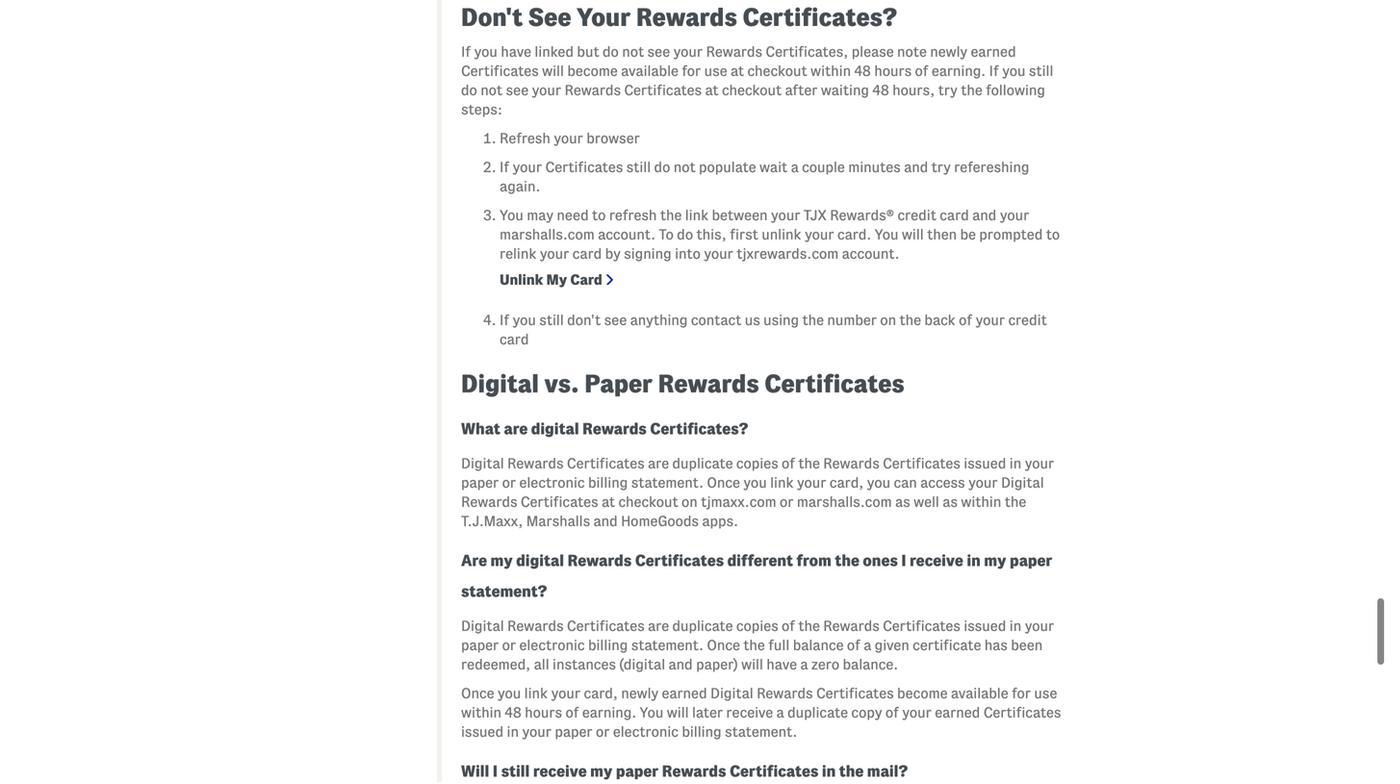 Task type: vqa. For each thing, say whether or not it's contained in the screenshot.
'See Similar Styles' inside the 'ARMANI EXCHANGE Casual Dress Trousers $49.99 Compare At              $70' "element"
no



Task type: locate. For each thing, give the bounding box(es) containing it.
wait
[[760, 159, 788, 175]]

0 vertical spatial billing
[[588, 475, 628, 491]]

statement.
[[631, 475, 704, 491], [631, 638, 704, 654], [725, 725, 797, 741]]

paper inside digital rewards certificates are duplicate copies of the rewards certificates issued in your paper or electronic billing statement. once the full balance of a given certificate has been redeemed, all instances (digital and paper) will have a zero balance.
[[461, 638, 499, 654]]

in for digital rewards certificates are duplicate copies of the rewards certificates issued in your paper or electronic billing statement. once you link your card, you can access your digital rewards certificates at checkout on tjmaxx.com or marshalls.com as well as within the t.j.maxx, marshalls and homegoods apps.
[[1010, 456, 1022, 472]]

1 vertical spatial digital
[[516, 553, 564, 570]]

link inside digital rewards certificates are duplicate copies of the rewards certificates issued in your paper or electronic billing statement. once you link your card, you can access your digital rewards certificates at checkout on tjmaxx.com or marshalls.com as well as within the t.j.maxx, marshalls and homegoods apps.
[[770, 475, 794, 491]]

once inside once you link your card, newly earned digital rewards certificates become available for use within 48 hours of earning. you will later receive a duplicate copy of your earned certificates issued in your paper or electronic billing statement.
[[461, 686, 494, 702]]

have down full at right
[[767, 657, 797, 673]]

link down the all
[[524, 686, 548, 702]]

statement. inside digital rewards certificates are duplicate copies of the rewards certificates issued in your paper or electronic billing statement. once the full balance of a given certificate has been redeemed, all instances (digital and paper) will have a zero balance.
[[631, 638, 704, 654]]

will
[[542, 63, 564, 79], [902, 227, 924, 243], [741, 657, 763, 673], [667, 705, 689, 721]]

you inside once you link your card, newly earned digital rewards certificates become available for use within 48 hours of earning. you will later receive a duplicate copy of your earned certificates issued in your paper or electronic billing statement.
[[640, 705, 664, 721]]

still left don't
[[539, 313, 564, 328]]

2 copies from the top
[[736, 619, 778, 635]]

if down don't
[[461, 44, 471, 60]]

0 vertical spatial i
[[901, 553, 906, 570]]

will left then
[[902, 227, 924, 243]]

credit down prompted
[[1008, 313, 1047, 328]]

duplicate down 'zero'
[[788, 705, 848, 721]]

on inside digital rewards certificates are duplicate copies of the rewards certificates issued in your paper or electronic billing statement. once you link your card, you can access your digital rewards certificates at checkout on tjmaxx.com or marshalls.com as well as within the t.j.maxx, marshalls and homegoods apps.
[[682, 495, 698, 510]]

what
[[461, 421, 500, 438]]

well
[[914, 495, 939, 510]]

still inside if you still don't see anything contact us using the number on the back of your credit card
[[539, 313, 564, 328]]

once inside digital rewards certificates are duplicate copies of the rewards certificates issued in your paper or electronic billing statement. once you link your card, you can access your digital rewards certificates at checkout on tjmaxx.com or marshalls.com as well as within the t.j.maxx, marshalls and homegoods apps.
[[707, 475, 740, 491]]

issued
[[964, 456, 1006, 472], [964, 619, 1006, 635], [461, 725, 504, 741]]

certificates up browser
[[624, 82, 702, 98]]

2 vertical spatial card
[[500, 332, 529, 348]]

1 horizontal spatial have
[[767, 657, 797, 673]]

1 horizontal spatial you
[[640, 705, 664, 721]]

electronic inside digital rewards certificates are duplicate copies of the rewards certificates issued in your paper or electronic billing statement. once the full balance of a given certificate has been redeemed, all instances (digital and paper) will have a zero balance.
[[519, 638, 585, 654]]

1 horizontal spatial card,
[[830, 475, 864, 491]]

0 horizontal spatial on
[[682, 495, 698, 510]]

refresh
[[500, 131, 551, 146]]

2 vertical spatial duplicate
[[788, 705, 848, 721]]

1 vertical spatial available
[[951, 686, 1009, 702]]

access
[[921, 475, 965, 491]]

0 vertical spatial marshalls.com
[[500, 227, 595, 243]]

0 vertical spatial receive
[[910, 553, 963, 570]]

paper
[[461, 475, 499, 491], [1010, 553, 1053, 570], [461, 638, 499, 654], [555, 725, 593, 741], [616, 764, 659, 780]]

receive right ones
[[910, 553, 963, 570]]

1 vertical spatial try
[[932, 159, 951, 175]]

0 vertical spatial checkout
[[748, 63, 807, 79]]

1 vertical spatial 48
[[873, 82, 889, 98]]

paper inside digital rewards certificates are duplicate copies of the rewards certificates issued in your paper or electronic billing statement. once you link your card, you can access your digital rewards certificates at checkout on tjmaxx.com or marshalls.com as well as within the t.j.maxx, marshalls and homegoods apps.
[[461, 475, 499, 491]]

you left can
[[867, 475, 891, 491]]

have inside the "if you have linked but do not see your rewards certificates, please note newly earned certificates will become available for use at checkout within 48 hours of earning. if you still do not see your rewards certificates at checkout after waiting 48 hours, try the following steps:"
[[501, 44, 531, 60]]

mail?
[[867, 764, 908, 780]]

digital inside once you link your card, newly earned digital rewards certificates become available for use within 48 hours of earning. you will later receive a duplicate copy of your earned certificates issued in your paper or electronic billing statement.
[[711, 686, 754, 702]]

or inside once you link your card, newly earned digital rewards certificates become available for use within 48 hours of earning. you will later receive a duplicate copy of your earned certificates issued in your paper or electronic billing statement.
[[596, 725, 610, 741]]

billing down what are digital rewards certificates?
[[588, 475, 628, 491]]

billing for at
[[588, 475, 628, 491]]

are inside digital rewards certificates are duplicate copies of the rewards certificates issued in your paper or electronic billing statement. once you link your card, you can access your digital rewards certificates at checkout on tjmaxx.com or marshalls.com as well as within the t.j.maxx, marshalls and homegoods apps.
[[648, 456, 669, 472]]

different
[[727, 553, 793, 570]]

i right ones
[[901, 553, 906, 570]]

hours
[[874, 63, 912, 79], [525, 705, 562, 721]]

will inside you may need to refresh the link between your tjx rewards® credit card and your marshalls.com account. to do this, first unlink your card. you will then be prompted to relink your card by signing into your tjxrewards.com account.
[[902, 227, 924, 243]]

duplicate
[[672, 456, 733, 472], [672, 619, 733, 635], [788, 705, 848, 721]]

marshalls
[[526, 514, 590, 530]]

1 vertical spatial within
[[961, 495, 1002, 510]]

certificates up steps:
[[461, 63, 539, 79]]

newly right 'note' at the top right of page
[[930, 44, 968, 60]]

2 vertical spatial receive
[[533, 764, 587, 780]]

duplicate up paper)
[[672, 619, 733, 635]]

0 vertical spatial on
[[880, 313, 896, 328]]

2 horizontal spatial at
[[731, 63, 744, 79]]

1 horizontal spatial for
[[1012, 686, 1031, 702]]

you down the rewards®
[[875, 227, 899, 243]]

to right prompted
[[1046, 227, 1060, 243]]

0 vertical spatial link
[[685, 208, 709, 224]]

after
[[785, 82, 818, 98]]

duplicate inside digital rewards certificates are duplicate copies of the rewards certificates issued in your paper or electronic billing statement. once the full balance of a given certificate has been redeemed, all instances (digital and paper) will have a zero balance.
[[672, 619, 733, 635]]

statement. up (digital
[[631, 638, 704, 654]]

digital for my
[[516, 553, 564, 570]]

certificates down refresh your browser on the left top of the page
[[545, 159, 623, 175]]

account.
[[598, 227, 656, 243], [842, 246, 900, 262]]

will inside the "if you have linked but do not see your rewards certificates, please note newly earned certificates will become available for use at checkout within 48 hours of earning. if you still do not see your rewards certificates at checkout after waiting 48 hours, try the following steps:"
[[542, 63, 564, 79]]

1 horizontal spatial earning.
[[932, 63, 986, 79]]

see inside if you still don't see anything contact us using the number on the back of your credit card
[[604, 313, 627, 328]]

and right the marshalls
[[594, 514, 618, 530]]

link up tjmaxx.com
[[770, 475, 794, 491]]

0 horizontal spatial card
[[500, 332, 529, 348]]

digital inside are my digital rewards certificates different from the ones i receive in my paper statement?
[[516, 553, 564, 570]]

as down can
[[895, 495, 910, 510]]

0 vertical spatial statement.
[[631, 475, 704, 491]]

don't
[[567, 313, 601, 328]]

1 horizontal spatial at
[[705, 82, 719, 98]]

0 vertical spatial available
[[621, 63, 679, 79]]

do inside if your certificates still do not populate wait a couple minutes and try refereshing again.
[[654, 159, 670, 175]]

issued for has
[[964, 619, 1006, 635]]

in
[[1010, 456, 1022, 472], [967, 553, 981, 570], [1010, 619, 1022, 635], [507, 725, 519, 741], [822, 764, 836, 780]]

2 horizontal spatial link
[[770, 475, 794, 491]]

electronic up the marshalls
[[519, 475, 585, 491]]

will down linked
[[542, 63, 564, 79]]

issued up the access
[[964, 456, 1006, 472]]

again.
[[500, 179, 540, 195]]

see down don't see your rewards certificates? on the top of page
[[647, 44, 670, 60]]

still inside the "if you have linked but do not see your rewards certificates, please note newly earned certificates will become available for use at checkout within 48 hours of earning. if you still do not see your rewards certificates at checkout after waiting 48 hours, try the following steps:"
[[1029, 63, 1054, 79]]

digital up what
[[461, 371, 539, 398]]

0 horizontal spatial you
[[500, 208, 524, 224]]

0 vertical spatial not
[[622, 44, 644, 60]]

48 left 'hours,' on the right top of page
[[873, 82, 889, 98]]

certificates inside are my digital rewards certificates different from the ones i receive in my paper statement?
[[635, 553, 724, 570]]

waiting
[[821, 82, 869, 98]]

do up refresh
[[654, 159, 670, 175]]

see up refresh
[[506, 82, 529, 98]]

you down redeemed,
[[498, 686, 521, 702]]

on up homegoods
[[682, 495, 698, 510]]

you down (digital
[[640, 705, 664, 721]]

issued inside digital rewards certificates are duplicate copies of the rewards certificates issued in your paper or electronic billing statement. once the full balance of a given certificate has been redeemed, all instances (digital and paper) will have a zero balance.
[[964, 619, 1006, 635]]

1 vertical spatial earned
[[662, 686, 707, 702]]

2 horizontal spatial my
[[984, 553, 1006, 570]]

digital for digital rewards certificates are duplicate copies of the rewards certificates issued in your paper or electronic billing statement. once the full balance of a given certificate has been redeemed, all instances (digital and paper) will have a zero balance.
[[461, 619, 504, 635]]

a
[[791, 159, 799, 175], [864, 638, 872, 654], [800, 657, 808, 673], [776, 705, 784, 721]]

earned
[[971, 44, 1016, 60], [662, 686, 707, 702], [935, 705, 980, 721]]

do up steps:
[[461, 82, 477, 98]]

for
[[682, 63, 701, 79], [1012, 686, 1031, 702]]

earned inside the "if you have linked but do not see your rewards certificates, please note newly earned certificates will become available for use at checkout within 48 hours of earning. if you still do not see your rewards certificates at checkout after waiting 48 hours, try the following steps:"
[[971, 44, 1016, 60]]

certificates up copy in the right of the page
[[816, 686, 894, 702]]

card left by
[[573, 246, 602, 262]]

don't
[[461, 4, 523, 31]]

0 horizontal spatial see
[[506, 82, 529, 98]]

electronic inside digital rewards certificates are duplicate copies of the rewards certificates issued in your paper or electronic billing statement. once you link your card, you can access your digital rewards certificates at checkout on tjmaxx.com or marshalls.com as well as within the t.j.maxx, marshalls and homegoods apps.
[[519, 475, 585, 491]]

digital
[[461, 371, 539, 398], [461, 456, 504, 472], [1001, 475, 1044, 491], [461, 619, 504, 635], [711, 686, 754, 702]]

given
[[875, 638, 910, 654]]

card, down instances
[[584, 686, 618, 702]]

1 copies from the top
[[736, 456, 778, 472]]

once down redeemed,
[[461, 686, 494, 702]]

0 vertical spatial to
[[592, 208, 606, 224]]

1 horizontal spatial not
[[622, 44, 644, 60]]

2 as from the left
[[943, 495, 958, 510]]

on right number on the top
[[880, 313, 896, 328]]

of inside digital rewards certificates are duplicate copies of the rewards certificates issued in your paper or electronic billing statement. once you link your card, you can access your digital rewards certificates at checkout on tjmaxx.com or marshalls.com as well as within the t.j.maxx, marshalls and homegoods apps.
[[782, 456, 795, 472]]

still
[[1029, 63, 1054, 79], [626, 159, 651, 175], [539, 313, 564, 328], [501, 764, 530, 780]]

1 vertical spatial use
[[1034, 686, 1057, 702]]

at inside digital rewards certificates are duplicate copies of the rewards certificates issued in your paper or electronic billing statement. once you link your card, you can access your digital rewards certificates at checkout on tjmaxx.com or marshalls.com as well as within the t.j.maxx, marshalls and homegoods apps.
[[602, 495, 615, 510]]

use inside once you link your card, newly earned digital rewards certificates become available for use within 48 hours of earning. you will later receive a duplicate copy of your earned certificates issued in your paper or electronic billing statement.
[[1034, 686, 1057, 702]]

following
[[986, 82, 1046, 98]]

or inside digital rewards certificates are duplicate copies of the rewards certificates issued in your paper or electronic billing statement. once the full balance of a given certificate has been redeemed, all instances (digital and paper) will have a zero balance.
[[502, 638, 516, 654]]

digital
[[531, 421, 579, 438], [516, 553, 564, 570]]

will inside once you link your card, newly earned digital rewards certificates become available for use within 48 hours of earning. you will later receive a duplicate copy of your earned certificates issued in your paper or electronic billing statement.
[[667, 705, 689, 721]]

receive right later
[[726, 705, 773, 721]]

0 vertical spatial have
[[501, 44, 531, 60]]

2 vertical spatial at
[[602, 495, 615, 510]]

2 vertical spatial see
[[604, 313, 627, 328]]

newly
[[930, 44, 968, 60], [621, 686, 659, 702]]

copies
[[736, 456, 778, 472], [736, 619, 778, 635]]

1 horizontal spatial credit
[[1008, 313, 1047, 328]]

copies inside digital rewards certificates are duplicate copies of the rewards certificates issued in your paper or electronic billing statement. once the full balance of a given certificate has been redeemed, all instances (digital and paper) will have a zero balance.
[[736, 619, 778, 635]]

once for you
[[707, 475, 740, 491]]

not inside if your certificates still do not populate wait a couple minutes and try refereshing again.
[[674, 159, 696, 175]]

certificates down homegoods
[[635, 553, 724, 570]]

your
[[673, 44, 703, 60], [532, 82, 561, 98], [554, 131, 583, 146], [513, 159, 542, 175], [771, 208, 801, 224], [1000, 208, 1029, 224], [805, 227, 834, 243], [540, 246, 569, 262], [704, 246, 733, 262], [976, 313, 1005, 328], [1025, 456, 1054, 472], [797, 475, 827, 491], [968, 475, 998, 491], [1025, 619, 1054, 635], [551, 686, 581, 702], [902, 705, 932, 721], [522, 725, 552, 741]]

statement. for (digital
[[631, 638, 704, 654]]

copy
[[851, 705, 882, 721]]

unlink
[[762, 227, 802, 243]]

duplicate up tjmaxx.com
[[672, 456, 733, 472]]

0 vertical spatial card
[[940, 208, 969, 224]]

in inside once you link your card, newly earned digital rewards certificates become available for use within 48 hours of earning. you will later receive a duplicate copy of your earned certificates issued in your paper or electronic billing statement.
[[507, 725, 519, 741]]

and inside digital rewards certificates are duplicate copies of the rewards certificates issued in your paper or electronic billing statement. once you link your card, you can access your digital rewards certificates at checkout on tjmaxx.com or marshalls.com as well as within the t.j.maxx, marshalls and homegoods apps.
[[594, 514, 618, 530]]

2 vertical spatial are
[[648, 619, 669, 635]]

0 horizontal spatial as
[[895, 495, 910, 510]]

earning.
[[932, 63, 986, 79], [582, 705, 637, 721]]

1 vertical spatial for
[[1012, 686, 1031, 702]]

and inside digital rewards certificates are duplicate copies of the rewards certificates issued in your paper or electronic billing statement. once the full balance of a given certificate has been redeemed, all instances (digital and paper) will have a zero balance.
[[669, 657, 693, 673]]

0 horizontal spatial become
[[567, 63, 618, 79]]

copies inside digital rewards certificates are duplicate copies of the rewards certificates issued in your paper or electronic billing statement. once you link your card, you can access your digital rewards certificates at checkout on tjmaxx.com or marshalls.com as well as within the t.j.maxx, marshalls and homegoods apps.
[[736, 456, 778, 472]]

0 vertical spatial become
[[567, 63, 618, 79]]

earned down certificate
[[935, 705, 980, 721]]

homegoods
[[621, 514, 699, 530]]

duplicate for paper)
[[672, 619, 733, 635]]

are for at
[[648, 456, 669, 472]]

will i still receive my paper rewards certificates in the mail?
[[461, 764, 908, 780]]

if up again. at the left top of page
[[500, 159, 509, 175]]

2 vertical spatial not
[[674, 159, 696, 175]]

digital rewards certificates are duplicate copies of the rewards certificates issued in your paper or electronic billing statement. once the full balance of a given certificate has been redeemed, all instances (digital and paper) will have a zero balance.
[[461, 619, 1054, 673]]

1 horizontal spatial see
[[604, 313, 627, 328]]

0 horizontal spatial newly
[[621, 686, 659, 702]]

your inside if you still don't see anything contact us using the number on the back of your credit card
[[976, 313, 1005, 328]]

once inside digital rewards certificates are duplicate copies of the rewards certificates issued in your paper or electronic billing statement. once the full balance of a given certificate has been redeemed, all instances (digital and paper) will have a zero balance.
[[707, 638, 740, 654]]

1 vertical spatial link
[[770, 475, 794, 491]]

you may need to refresh the link between your tjx rewards® credit card and your marshalls.com account. to do this, first unlink your card. you will then be prompted to relink your card by signing into your tjxrewards.com account.
[[500, 208, 1060, 262]]

duplicate inside digital rewards certificates are duplicate copies of the rewards certificates issued in your paper or electronic billing statement. once you link your card, you can access your digital rewards certificates at checkout on tjmaxx.com or marshalls.com as well as within the t.j.maxx, marshalls and homegoods apps.
[[672, 456, 733, 472]]

can
[[894, 475, 917, 491]]

1 vertical spatial are
[[648, 456, 669, 472]]

t.j.maxx,
[[461, 514, 523, 530]]

0 horizontal spatial for
[[682, 63, 701, 79]]

electronic up will i still receive my paper rewards certificates in the mail?
[[613, 725, 679, 741]]

and up be
[[972, 208, 997, 224]]

have
[[501, 44, 531, 60], [767, 657, 797, 673]]

hours down the all
[[525, 705, 562, 721]]

in for digital rewards certificates are duplicate copies of the rewards certificates issued in your paper or electronic billing statement. once the full balance of a given certificate has been redeemed, all instances (digital and paper) will have a zero balance.
[[1010, 619, 1022, 635]]

2 vertical spatial billing
[[682, 725, 722, 741]]

may
[[527, 208, 554, 224]]

become inside once you link your card, newly earned digital rewards certificates become available for use within 48 hours of earning. you will later receive a duplicate copy of your earned certificates issued in your paper or electronic billing statement.
[[897, 686, 948, 702]]

a right the wait
[[791, 159, 799, 175]]

certificates up the marshalls
[[521, 495, 598, 510]]

0 horizontal spatial 48
[[505, 705, 522, 721]]

if for if your certificates still do not populate wait a couple minutes and try refereshing again.
[[500, 159, 509, 175]]

certificates
[[461, 63, 539, 79], [624, 82, 702, 98], [545, 159, 623, 175], [765, 371, 905, 398], [567, 456, 645, 472], [883, 456, 961, 472], [521, 495, 598, 510], [635, 553, 724, 570], [567, 619, 645, 635], [883, 619, 961, 635], [816, 686, 894, 702], [984, 705, 1061, 721], [730, 764, 819, 780]]

1 as from the left
[[895, 495, 910, 510]]

1 vertical spatial billing
[[588, 638, 628, 654]]

statement. inside digital rewards certificates are duplicate copies of the rewards certificates issued in your paper or electronic billing statement. once you link your card, you can access your digital rewards certificates at checkout on tjmaxx.com or marshalls.com as well as within the t.j.maxx, marshalls and homegoods apps.
[[631, 475, 704, 491]]

later
[[692, 705, 723, 721]]

not left the populate
[[674, 159, 696, 175]]

your
[[577, 4, 631, 31]]

earning. down instances
[[582, 705, 637, 721]]

into
[[675, 246, 701, 262]]

electronic for certificates
[[519, 475, 585, 491]]

vs.
[[544, 371, 579, 398]]

48 down the 'please'
[[854, 63, 871, 79]]

billing up instances
[[588, 638, 628, 654]]

2 vertical spatial electronic
[[613, 725, 679, 741]]

0 horizontal spatial credit
[[898, 208, 937, 224]]

digital for are
[[531, 421, 579, 438]]

2 vertical spatial checkout
[[619, 495, 678, 510]]

0 horizontal spatial earning.
[[582, 705, 637, 721]]

newly down (digital
[[621, 686, 659, 702]]

certificates? for don't see your rewards certificates?
[[743, 4, 897, 31]]

1 horizontal spatial within
[[811, 63, 851, 79]]

you
[[474, 44, 498, 60], [1002, 63, 1026, 79], [513, 313, 536, 328], [743, 475, 767, 491], [867, 475, 891, 491], [498, 686, 521, 702]]

0 horizontal spatial use
[[704, 63, 727, 79]]

available down has
[[951, 686, 1009, 702]]

2 vertical spatial earned
[[935, 705, 980, 721]]

1 vertical spatial copies
[[736, 619, 778, 635]]

use inside the "if you have linked but do not see your rewards certificates, please note newly earned certificates will become available for use at checkout within 48 hours of earning. if you still do not see your rewards certificates at checkout after waiting 48 hours, try the following steps:"
[[704, 63, 727, 79]]

at
[[731, 63, 744, 79], [705, 82, 719, 98], [602, 495, 615, 510]]

0 vertical spatial see
[[647, 44, 670, 60]]

do right to
[[677, 227, 693, 243]]

become
[[567, 63, 618, 79], [897, 686, 948, 702]]

1 horizontal spatial available
[[951, 686, 1009, 702]]

all
[[534, 657, 549, 673]]

0 vertical spatial hours
[[874, 63, 912, 79]]

the inside are my digital rewards certificates different from the ones i receive in my paper statement?
[[835, 553, 860, 570]]

see
[[647, 44, 670, 60], [506, 82, 529, 98], [604, 313, 627, 328]]

as down the access
[[943, 495, 958, 510]]

1 horizontal spatial i
[[901, 553, 906, 570]]

billing inside digital rewards certificates are duplicate copies of the rewards certificates issued in your paper or electronic billing statement. once you link your card, you can access your digital rewards certificates at checkout on tjmaxx.com or marshalls.com as well as within the t.j.maxx, marshalls and homegoods apps.
[[588, 475, 628, 491]]

do
[[603, 44, 619, 60], [461, 82, 477, 98], [654, 159, 670, 175], [677, 227, 693, 243]]

0 vertical spatial are
[[504, 421, 528, 438]]

become down certificate
[[897, 686, 948, 702]]

checkout
[[748, 63, 807, 79], [722, 82, 782, 98], [619, 495, 678, 510]]

refereshing
[[954, 159, 1030, 175]]

tjxrewards.com
[[737, 246, 839, 262]]

1 vertical spatial have
[[767, 657, 797, 673]]

paper for digital rewards certificates are duplicate copies of the rewards certificates issued in your paper or electronic billing statement. once you link your card, you can access your digital rewards certificates at checkout on tjmaxx.com or marshalls.com as well as within the t.j.maxx, marshalls and homegoods apps.
[[461, 475, 499, 491]]

statement. up homegoods
[[631, 475, 704, 491]]

1 horizontal spatial to
[[1046, 227, 1060, 243]]

statement. down paper)
[[725, 725, 797, 741]]

2 horizontal spatial not
[[674, 159, 696, 175]]

using
[[764, 313, 799, 328]]

digital up later
[[711, 686, 754, 702]]

issued inside digital rewards certificates are duplicate copies of the rewards certificates issued in your paper or electronic billing statement. once you link your card, you can access your digital rewards certificates at checkout on tjmaxx.com or marshalls.com as well as within the t.j.maxx, marshalls and homegoods apps.
[[964, 456, 1006, 472]]

have inside digital rewards certificates are duplicate copies of the rewards certificates issued in your paper or electronic billing statement. once the full balance of a given certificate has been redeemed, all instances (digital and paper) will have a zero balance.
[[767, 657, 797, 673]]

electronic
[[519, 475, 585, 491], [519, 638, 585, 654], [613, 725, 679, 741]]

1 horizontal spatial marshalls.com
[[797, 495, 892, 510]]

if inside if you still don't see anything contact us using the number on the back of your credit card
[[500, 313, 509, 328]]

at up the populate
[[705, 82, 719, 98]]

48 inside once you link your card, newly earned digital rewards certificates become available for use within 48 hours of earning. you will later receive a duplicate copy of your earned certificates issued in your paper or electronic billing statement.
[[505, 705, 522, 721]]

0 horizontal spatial receive
[[533, 764, 587, 780]]

card.
[[838, 227, 872, 243]]

0 vertical spatial try
[[938, 82, 958, 98]]

link up this,
[[685, 208, 709, 224]]

card down unlink
[[500, 332, 529, 348]]

within down redeemed,
[[461, 705, 502, 721]]

of inside if you still don't see anything contact us using the number on the back of your credit card
[[959, 313, 972, 328]]

0 horizontal spatial have
[[501, 44, 531, 60]]

for down don't see your rewards certificates? on the top of page
[[682, 63, 701, 79]]

become down but
[[567, 63, 618, 79]]

paper
[[585, 371, 653, 398]]

receive inside once you link your card, newly earned digital rewards certificates become available for use within 48 hours of earning. you will later receive a duplicate copy of your earned certificates issued in your paper or electronic billing statement.
[[726, 705, 773, 721]]

earned up 'following'
[[971, 44, 1016, 60]]

marshalls.com inside digital rewards certificates are duplicate copies of the rewards certificates issued in your paper or electronic billing statement. once you link your card, you can access your digital rewards certificates at checkout on tjmaxx.com or marshalls.com as well as within the t.j.maxx, marshalls and homegoods apps.
[[797, 495, 892, 510]]

still up 'following'
[[1029, 63, 1054, 79]]

1 horizontal spatial receive
[[726, 705, 773, 721]]

digital up redeemed,
[[461, 619, 504, 635]]

will inside digital rewards certificates are duplicate copies of the rewards certificates issued in your paper or electronic billing statement. once the full balance of a given certificate has been redeemed, all instances (digital and paper) will have a zero balance.
[[741, 657, 763, 673]]

digital inside digital rewards certificates are duplicate copies of the rewards certificates issued in your paper or electronic billing statement. once the full balance of a given certificate has been redeemed, all instances (digital and paper) will have a zero balance.
[[461, 619, 504, 635]]

0 vertical spatial issued
[[964, 456, 1006, 472]]

2 vertical spatial link
[[524, 686, 548, 702]]

are up (digital
[[648, 619, 669, 635]]

1 horizontal spatial use
[[1034, 686, 1057, 702]]

48 down redeemed,
[[505, 705, 522, 721]]

1 vertical spatial credit
[[1008, 313, 1047, 328]]

within inside the "if you have linked but do not see your rewards certificates, please note newly earned certificates will become available for use at checkout within 48 hours of earning. if you still do not see your rewards certificates at checkout after waiting 48 hours, try the following steps:"
[[811, 63, 851, 79]]

billing down later
[[682, 725, 722, 741]]

checkout up homegoods
[[619, 495, 678, 510]]

certificates? for what are digital rewards certificates?
[[650, 421, 748, 438]]

1 vertical spatial card,
[[584, 686, 618, 702]]

at down don't see your rewards certificates? on the top of page
[[731, 63, 744, 79]]

still down browser
[[626, 159, 651, 175]]

1 vertical spatial checkout
[[722, 82, 782, 98]]

in inside digital rewards certificates are duplicate copies of the rewards certificates issued in your paper or electronic billing statement. once you link your card, you can access your digital rewards certificates at checkout on tjmaxx.com or marshalls.com as well as within the t.j.maxx, marshalls and homegoods apps.
[[1010, 456, 1022, 472]]

credit
[[898, 208, 937, 224], [1008, 313, 1047, 328]]

certificates up can
[[883, 456, 961, 472]]

paper inside are my digital rewards certificates different from the ones i receive in my paper statement?
[[1010, 553, 1053, 570]]

you left may
[[500, 208, 524, 224]]

1 vertical spatial electronic
[[519, 638, 585, 654]]

0 horizontal spatial my
[[491, 553, 513, 570]]

electronic up the all
[[519, 638, 585, 654]]

i
[[901, 553, 906, 570], [493, 764, 498, 780]]

2 horizontal spatial see
[[647, 44, 670, 60]]

copies up tjmaxx.com
[[736, 456, 778, 472]]

or right tjmaxx.com
[[780, 495, 794, 510]]

digital down the marshalls
[[516, 553, 564, 570]]

2 vertical spatial you
[[640, 705, 664, 721]]

in inside are my digital rewards certificates different from the ones i receive in my paper statement?
[[967, 553, 981, 570]]

a inside if your certificates still do not populate wait a couple minutes and try refereshing again.
[[791, 159, 799, 175]]

0 horizontal spatial card,
[[584, 686, 618, 702]]

browser
[[587, 131, 640, 146]]

1 vertical spatial hours
[[525, 705, 562, 721]]

in for are my digital rewards certificates different from the ones i receive in my paper statement?
[[967, 553, 981, 570]]

1 vertical spatial account.
[[842, 246, 900, 262]]

billing inside digital rewards certificates are duplicate copies of the rewards certificates issued in your paper or electronic billing statement. once the full balance of a given certificate has been redeemed, all instances (digital and paper) will have a zero balance.
[[588, 638, 628, 654]]

your inside if your certificates still do not populate wait a couple minutes and try refereshing again.
[[513, 159, 542, 175]]

card up then
[[940, 208, 969, 224]]

2 vertical spatial once
[[461, 686, 494, 702]]

your inside digital rewards certificates are duplicate copies of the rewards certificates issued in your paper or electronic billing statement. once the full balance of a given certificate has been redeemed, all instances (digital and paper) will have a zero balance.
[[1025, 619, 1054, 635]]

available
[[621, 63, 679, 79], [951, 686, 1009, 702]]

marshalls.com down may
[[500, 227, 595, 243]]

my
[[547, 272, 567, 288]]

0 vertical spatial earned
[[971, 44, 1016, 60]]

0 vertical spatial once
[[707, 475, 740, 491]]

checkout left after
[[722, 82, 782, 98]]

0 vertical spatial duplicate
[[672, 456, 733, 472]]

to
[[592, 208, 606, 224], [1046, 227, 1060, 243]]

within
[[811, 63, 851, 79], [961, 495, 1002, 510], [461, 705, 502, 721]]

2 horizontal spatial receive
[[910, 553, 963, 570]]

in inside digital rewards certificates are duplicate copies of the rewards certificates issued in your paper or electronic billing statement. once the full balance of a given certificate has been redeemed, all instances (digital and paper) will have a zero balance.
[[1010, 619, 1022, 635]]

at down what are digital rewards certificates?
[[602, 495, 615, 510]]

certificates? down "digital vs. paper rewards certificates"
[[650, 421, 748, 438]]

if up 'following'
[[989, 63, 999, 79]]

marshalls.com
[[500, 227, 595, 243], [797, 495, 892, 510]]

you inside if you still don't see anything contact us using the number on the back of your credit card
[[513, 313, 536, 328]]

receive right will
[[533, 764, 587, 780]]

the inside the "if you have linked but do not see your rewards certificates, please note newly earned certificates will become available for use at checkout within 48 hours of earning. if you still do not see your rewards certificates at checkout after waiting 48 hours, try the following steps:"
[[961, 82, 983, 98]]

try right 'hours,' on the right top of page
[[938, 82, 958, 98]]

are inside digital rewards certificates are duplicate copies of the rewards certificates issued in your paper or electronic billing statement. once the full balance of a given certificate has been redeemed, all instances (digital and paper) will have a zero balance.
[[648, 619, 669, 635]]

0 vertical spatial certificates?
[[743, 4, 897, 31]]

copies up full at right
[[736, 619, 778, 635]]

redeemed,
[[461, 657, 531, 673]]

1 vertical spatial become
[[897, 686, 948, 702]]

are
[[504, 421, 528, 438], [648, 456, 669, 472], [648, 619, 669, 635]]

if down unlink
[[500, 313, 509, 328]]

you
[[500, 208, 524, 224], [875, 227, 899, 243], [640, 705, 664, 721]]

1 vertical spatial on
[[682, 495, 698, 510]]

use down don't see your rewards certificates? on the top of page
[[704, 63, 727, 79]]

1 vertical spatial statement.
[[631, 638, 704, 654]]

credit inside if you still don't see anything contact us using the number on the back of your credit card
[[1008, 313, 1047, 328]]

0 vertical spatial you
[[500, 208, 524, 224]]



Task type: describe. For each thing, give the bounding box(es) containing it.
tjmaxx.com
[[701, 495, 777, 510]]

card, inside digital rewards certificates are duplicate copies of the rewards certificates issued in your paper or electronic billing statement. once you link your card, you can access your digital rewards certificates at checkout on tjmaxx.com or marshalls.com as well as within the t.j.maxx, marshalls and homegoods apps.
[[830, 475, 864, 491]]

certificates up certificate
[[883, 619, 961, 635]]

the inside you may need to refresh the link between your tjx rewards® credit card and your marshalls.com account. to do this, first unlink your card. you will then be prompted to relink your card by signing into your tjxrewards.com account.
[[660, 208, 682, 224]]

rewards inside are my digital rewards certificates different from the ones i receive in my paper statement?
[[568, 553, 632, 570]]

certificates down number on the top
[[765, 371, 905, 398]]

available inside the "if you have linked but do not see your rewards certificates, please note newly earned certificates will become available for use at checkout within 48 hours of earning. if you still do not see your rewards certificates at checkout after waiting 48 hours, try the following steps:"
[[621, 63, 679, 79]]

certificates inside if your certificates still do not populate wait a couple minutes and try refereshing again.
[[545, 159, 623, 175]]

certificates down once you link your card, newly earned digital rewards certificates become available for use within 48 hours of earning. you will later receive a duplicate copy of your earned certificates issued in your paper or electronic billing statement.
[[730, 764, 819, 780]]

you up 'following'
[[1002, 63, 1026, 79]]

minutes
[[848, 159, 901, 175]]

1 horizontal spatial my
[[590, 764, 613, 780]]

0 horizontal spatial account.
[[598, 227, 656, 243]]

and inside if your certificates still do not populate wait a couple minutes and try refereshing again.
[[904, 159, 928, 175]]

0 horizontal spatial to
[[592, 208, 606, 224]]

if your certificates still do not populate wait a couple minutes and try refereshing again.
[[500, 159, 1030, 195]]

1 vertical spatial you
[[875, 227, 899, 243]]

still inside if your certificates still do not populate wait a couple minutes and try refereshing again.
[[626, 159, 651, 175]]

ones
[[863, 553, 898, 570]]

for inside once you link your card, newly earned digital rewards certificates become available for use within 48 hours of earning. you will later receive a duplicate copy of your earned certificates issued in your paper or electronic billing statement.
[[1012, 686, 1031, 702]]

once you link your card, newly earned digital rewards certificates become available for use within 48 hours of earning. you will later receive a duplicate copy of your earned certificates issued in your paper or electronic billing statement.
[[461, 686, 1061, 741]]

a left 'zero'
[[800, 657, 808, 673]]

but
[[577, 44, 599, 60]]

relink
[[500, 246, 537, 262]]

paper)
[[696, 657, 738, 673]]

0 horizontal spatial i
[[493, 764, 498, 780]]

instances
[[553, 657, 616, 673]]

and inside you may need to refresh the link between your tjx rewards® credit card and your marshalls.com account. to do this, first unlink your card. you will then be prompted to relink your card by signing into your tjxrewards.com account.
[[972, 208, 997, 224]]

unlink
[[500, 272, 543, 288]]

available inside once you link your card, newly earned digital rewards certificates become available for use within 48 hours of earning. you will later receive a duplicate copy of your earned certificates issued in your paper or electronic billing statement.
[[951, 686, 1009, 702]]

card inside if you still don't see anything contact us using the number on the back of your credit card
[[500, 332, 529, 348]]

credit inside you may need to refresh the link between your tjx rewards® credit card and your marshalls.com account. to do this, first unlink your card. you will then be prompted to relink your card by signing into your tjxrewards.com account.
[[898, 208, 937, 224]]

balance.
[[843, 657, 898, 673]]

paper for digital rewards certificates are duplicate copies of the rewards certificates issued in your paper or electronic billing statement. once the full balance of a given certificate has been redeemed, all instances (digital and paper) will have a zero balance.
[[461, 638, 499, 654]]

duplicate for tjmaxx.com
[[672, 456, 733, 472]]

once for the
[[707, 638, 740, 654]]

steps:
[[461, 102, 502, 118]]

digital vs. paper rewards certificates
[[461, 371, 905, 398]]

do inside you may need to refresh the link between your tjx rewards® credit card and your marshalls.com account. to do this, first unlink your card. you will then be prompted to relink your card by signing into your tjxrewards.com account.
[[677, 227, 693, 243]]

newly inside once you link your card, newly earned digital rewards certificates become available for use within 48 hours of earning. you will later receive a duplicate copy of your earned certificates issued in your paper or electronic billing statement.
[[621, 686, 659, 702]]

statement?
[[461, 584, 547, 600]]

back
[[925, 313, 956, 328]]

i inside are my digital rewards certificates different from the ones i receive in my paper statement?
[[901, 553, 906, 570]]

be
[[960, 227, 976, 243]]

certificate
[[913, 638, 981, 654]]

1 horizontal spatial account.
[[842, 246, 900, 262]]

number
[[827, 313, 877, 328]]

copies for you
[[736, 456, 778, 472]]

unlink my card
[[500, 272, 602, 288]]

billing for instances
[[588, 638, 628, 654]]

need
[[557, 208, 589, 224]]

don't see your rewards certificates?
[[461, 4, 897, 31]]

statement. inside once you link your card, newly earned digital rewards certificates become available for use within 48 hours of earning. you will later receive a duplicate copy of your earned certificates issued in your paper or electronic billing statement.
[[725, 725, 797, 741]]

first
[[730, 227, 758, 243]]

link inside you may need to refresh the link between your tjx rewards® credit card and your marshalls.com account. to do this, first unlink your card. you will then be prompted to relink your card by signing into your tjxrewards.com account.
[[685, 208, 709, 224]]

unlink my card link
[[500, 269, 602, 292]]

then
[[927, 227, 957, 243]]

full
[[768, 638, 790, 654]]

signing
[[624, 246, 672, 262]]

1 vertical spatial at
[[705, 82, 719, 98]]

hours,
[[893, 82, 935, 98]]

refresh your browser
[[500, 131, 640, 146]]

card, inside once you link your card, newly earned digital rewards certificates become available for use within 48 hours of earning. you will later receive a duplicate copy of your earned certificates issued in your paper or electronic billing statement.
[[584, 686, 618, 702]]

newly inside the "if you have linked but do not see your rewards certificates, please note newly earned certificates will become available for use at checkout within 48 hours of earning. if you still do not see your rewards certificates at checkout after waiting 48 hours, try the following steps:"
[[930, 44, 968, 60]]

card
[[570, 272, 602, 288]]

if you still don't see anything contact us using the number on the back of your credit card
[[500, 313, 1047, 348]]

hours inside the "if you have linked but do not see your rewards certificates, please note newly earned certificates will become available for use at checkout within 48 hours of earning. if you still do not see your rewards certificates at checkout after waiting 48 hours, try the following steps:"
[[874, 63, 912, 79]]

still right will
[[501, 764, 530, 780]]

tjx
[[804, 208, 827, 224]]

between
[[712, 208, 768, 224]]

0 vertical spatial 48
[[854, 63, 871, 79]]

apps.
[[702, 514, 738, 530]]

within inside once you link your card, newly earned digital rewards certificates become available for use within 48 hours of earning. you will later receive a duplicate copy of your earned certificates issued in your paper or electronic billing statement.
[[461, 705, 502, 721]]

us
[[745, 313, 760, 328]]

marshalls.com inside you may need to refresh the link between your tjx rewards® credit card and your marshalls.com account. to do this, first unlink your card. you will then be prompted to relink your card by signing into your tjxrewards.com account.
[[500, 227, 595, 243]]

you up tjmaxx.com
[[743, 475, 767, 491]]

statement. for checkout
[[631, 475, 704, 491]]

rewards inside once you link your card, newly earned digital rewards certificates become available for use within 48 hours of earning. you will later receive a duplicate copy of your earned certificates issued in your paper or electronic billing statement.
[[757, 686, 813, 702]]

couple
[[802, 159, 845, 175]]

if for if you have linked but do not see your rewards certificates, please note newly earned certificates will become available for use at checkout within 48 hours of earning. if you still do not see your rewards certificates at checkout after waiting 48 hours, try the following steps:
[[461, 44, 471, 60]]

electronic inside once you link your card, newly earned digital rewards certificates become available for use within 48 hours of earning. you will later receive a duplicate copy of your earned certificates issued in your paper or electronic billing statement.
[[613, 725, 679, 741]]

earning. inside the "if you have linked but do not see your rewards certificates, please note newly earned certificates will become available for use at checkout within 48 hours of earning. if you still do not see your rewards certificates at checkout after waiting 48 hours, try the following steps:"
[[932, 63, 986, 79]]

if you have linked but do not see your rewards certificates, please note newly earned certificates will become available for use at checkout within 48 hours of earning. if you still do not see your rewards certificates at checkout after waiting 48 hours, try the following steps:
[[461, 44, 1054, 118]]

issued for your
[[964, 456, 1006, 472]]

rewards®
[[830, 208, 895, 224]]

by
[[605, 246, 621, 262]]

become inside the "if you have linked but do not see your rewards certificates, please note newly earned certificates will become available for use at checkout within 48 hours of earning. if you still do not see your rewards certificates at checkout after waiting 48 hours, try the following steps:"
[[567, 63, 618, 79]]

link inside once you link your card, newly earned digital rewards certificates become available for use within 48 hours of earning. you will later receive a duplicate copy of your earned certificates issued in your paper or electronic billing statement.
[[524, 686, 548, 702]]

2 horizontal spatial card
[[940, 208, 969, 224]]

balance
[[793, 638, 844, 654]]

1 vertical spatial card
[[573, 246, 602, 262]]

hours inside once you link your card, newly earned digital rewards certificates become available for use within 48 hours of earning. you will later receive a duplicate copy of your earned certificates issued in your paper or electronic billing statement.
[[525, 705, 562, 721]]

certificates up instances
[[567, 619, 645, 635]]

certificates down what are digital rewards certificates?
[[567, 456, 645, 472]]

are my digital rewards certificates different from the ones i receive in my paper statement?
[[461, 553, 1053, 600]]

you inside once you link your card, newly earned digital rewards certificates become available for use within 48 hours of earning. you will later receive a duplicate copy of your earned certificates issued in your paper or electronic billing statement.
[[498, 686, 521, 702]]

if for if you still don't see anything contact us using the number on the back of your credit card
[[500, 313, 509, 328]]

digital right the access
[[1001, 475, 1044, 491]]

1 vertical spatial see
[[506, 82, 529, 98]]

please
[[852, 44, 894, 60]]

populate
[[699, 159, 756, 175]]

note
[[897, 44, 927, 60]]

prompted
[[979, 227, 1043, 243]]

see
[[528, 4, 571, 31]]

for inside the "if you have linked but do not see your rewards certificates, please note newly earned certificates will become available for use at checkout within 48 hours of earning. if you still do not see your rewards certificates at checkout after waiting 48 hours, try the following steps:"
[[682, 63, 701, 79]]

what are digital rewards certificates?
[[461, 421, 748, 438]]

(digital
[[619, 657, 665, 673]]

paper inside once you link your card, newly earned digital rewards certificates become available for use within 48 hours of earning. you will later receive a duplicate copy of your earned certificates issued in your paper or electronic billing statement.
[[555, 725, 593, 741]]

certificates,
[[766, 44, 848, 60]]

digital for digital rewards certificates are duplicate copies of the rewards certificates issued in your paper or electronic billing statement. once you link your card, you can access your digital rewards certificates at checkout on tjmaxx.com or marshalls.com as well as within the t.j.maxx, marshalls and homegoods apps.
[[461, 456, 504, 472]]

earning. inside once you link your card, newly earned digital rewards certificates become available for use within 48 hours of earning. you will later receive a duplicate copy of your earned certificates issued in your paper or electronic billing statement.
[[582, 705, 637, 721]]

paper for are my digital rewards certificates different from the ones i receive in my paper statement?
[[1010, 553, 1053, 570]]

are for instances
[[648, 619, 669, 635]]

try inside if your certificates still do not populate wait a couple minutes and try refereshing again.
[[932, 159, 951, 175]]

anything
[[630, 313, 688, 328]]

been
[[1011, 638, 1043, 654]]

on inside if you still don't see anything contact us using the number on the back of your credit card
[[880, 313, 896, 328]]

a up balance.
[[864, 638, 872, 654]]

will
[[461, 764, 489, 780]]

zero
[[811, 657, 840, 673]]

linked
[[535, 44, 574, 60]]

digital rewards certificates are duplicate copies of the rewards certificates issued in your paper or electronic billing statement. once you link your card, you can access your digital rewards certificates at checkout on tjmaxx.com or marshalls.com as well as within the t.j.maxx, marshalls and homegoods apps.
[[461, 456, 1054, 530]]

issued inside once you link your card, newly earned digital rewards certificates become available for use within 48 hours of earning. you will later receive a duplicate copy of your earned certificates issued in your paper or electronic billing statement.
[[461, 725, 504, 741]]

duplicate inside once you link your card, newly earned digital rewards certificates become available for use within 48 hours of earning. you will later receive a duplicate copy of your earned certificates issued in your paper or electronic billing statement.
[[788, 705, 848, 721]]

do right but
[[603, 44, 619, 60]]

are
[[461, 553, 487, 570]]

within inside digital rewards certificates are duplicate copies of the rewards certificates issued in your paper or electronic billing statement. once you link your card, you can access your digital rewards certificates at checkout on tjmaxx.com or marshalls.com as well as within the t.j.maxx, marshalls and homegoods apps.
[[961, 495, 1002, 510]]

or up t.j.maxx,
[[502, 475, 516, 491]]

try inside the "if you have linked but do not see your rewards certificates, please note newly earned certificates will become available for use at checkout within 48 hours of earning. if you still do not see your rewards certificates at checkout after waiting 48 hours, try the following steps:"
[[938, 82, 958, 98]]

electronic for all
[[519, 638, 585, 654]]

copies for the
[[736, 619, 778, 635]]

digital for digital vs. paper rewards certificates
[[461, 371, 539, 398]]

this,
[[697, 227, 727, 243]]

0 horizontal spatial not
[[481, 82, 503, 98]]

refresh
[[609, 208, 657, 224]]

a inside once you link your card, newly earned digital rewards certificates become available for use within 48 hours of earning. you will later receive a duplicate copy of your earned certificates issued in your paper or electronic billing statement.
[[776, 705, 784, 721]]

you down don't
[[474, 44, 498, 60]]

to
[[659, 227, 674, 243]]

receive inside are my digital rewards certificates different from the ones i receive in my paper statement?
[[910, 553, 963, 570]]

contact
[[691, 313, 742, 328]]

of inside the "if you have linked but do not see your rewards certificates, please note newly earned certificates will become available for use at checkout within 48 hours of earning. if you still do not see your rewards certificates at checkout after waiting 48 hours, try the following steps:"
[[915, 63, 929, 79]]

billing inside once you link your card, newly earned digital rewards certificates become available for use within 48 hours of earning. you will later receive a duplicate copy of your earned certificates issued in your paper or electronic billing statement.
[[682, 725, 722, 741]]

certificates down been
[[984, 705, 1061, 721]]

has
[[985, 638, 1008, 654]]

0 vertical spatial at
[[731, 63, 744, 79]]

checkout inside digital rewards certificates are duplicate copies of the rewards certificates issued in your paper or electronic billing statement. once you link your card, you can access your digital rewards certificates at checkout on tjmaxx.com or marshalls.com as well as within the t.j.maxx, marshalls and homegoods apps.
[[619, 495, 678, 510]]

from
[[797, 553, 832, 570]]



